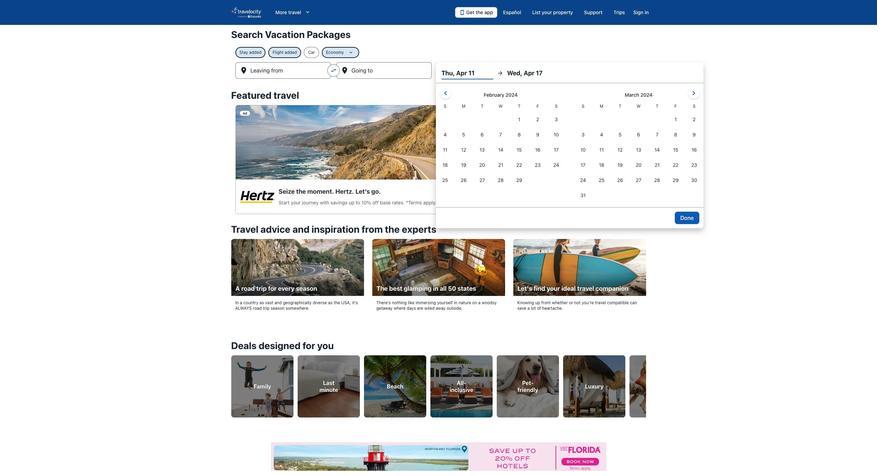 Task type: locate. For each thing, give the bounding box(es) containing it.
travelocity logo image
[[231, 7, 262, 18]]

previous image
[[227, 381, 235, 389]]

travel advice and inspiration from the experts region
[[227, 220, 650, 324]]

previous month image
[[442, 89, 450, 98]]

swap origin and destination values image
[[330, 67, 337, 74]]

main content
[[0, 25, 877, 472]]

next image
[[642, 381, 650, 389]]

download the app button image
[[460, 10, 465, 15]]



Task type: describe. For each thing, give the bounding box(es) containing it.
next month image
[[690, 89, 698, 98]]

featured travel region
[[227, 86, 650, 220]]



Task type: vqa. For each thing, say whether or not it's contained in the screenshot.
the topmost small icon
no



